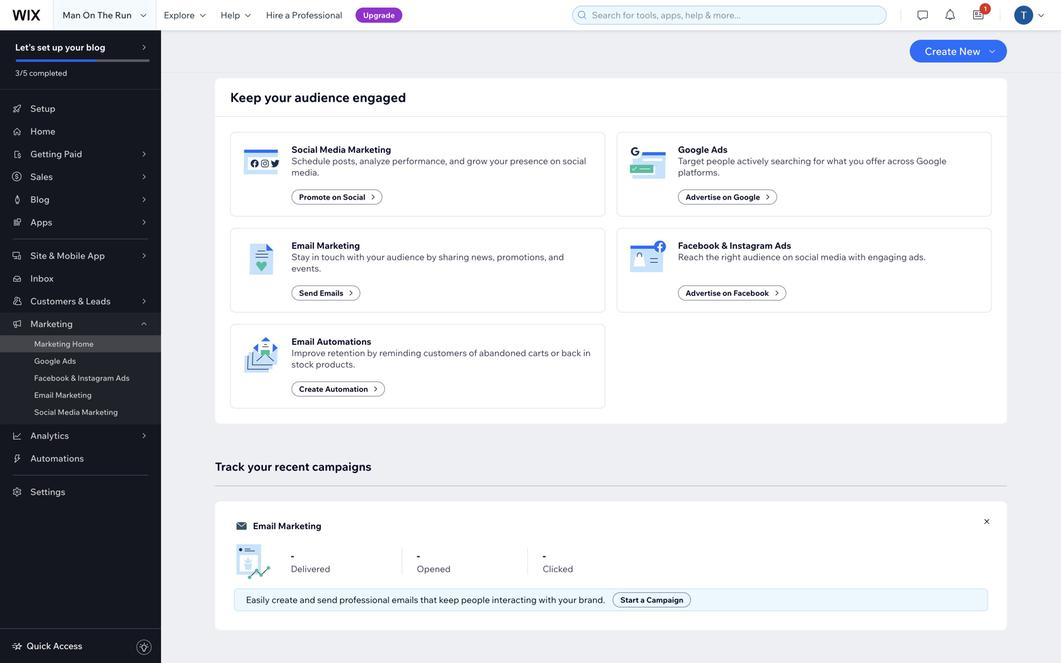 Task type: vqa. For each thing, say whether or not it's contained in the screenshot.


Task type: locate. For each thing, give the bounding box(es) containing it.
& down google ads link
[[71, 373, 76, 383]]

automations up retention
[[317, 336, 371, 347]]

& inside 'link'
[[71, 373, 76, 383]]

run
[[115, 9, 132, 21]]

email up stay
[[292, 240, 315, 251]]

settings link
[[0, 481, 161, 503]]

customers & leads
[[30, 296, 111, 307]]

automations down analytics
[[30, 453, 84, 464]]

customers & leads button
[[0, 290, 161, 313]]

-
[[291, 550, 294, 562], [417, 550, 420, 562], [543, 550, 546, 562]]

&
[[722, 240, 728, 251], [49, 250, 55, 261], [78, 296, 84, 307], [71, 373, 76, 383]]

audience for email
[[387, 251, 425, 262]]

2 horizontal spatial and
[[549, 251, 564, 262]]

1 vertical spatial social
[[343, 192, 365, 202]]

media inside sidebar element
[[58, 407, 80, 417]]

create
[[925, 45, 957, 57], [299, 384, 323, 394]]

1 vertical spatial automations
[[30, 453, 84, 464]]

audience right the right
[[743, 251, 781, 262]]

professional
[[339, 594, 390, 605]]

email up improve
[[292, 336, 315, 347]]

1 vertical spatial instagram
[[78, 373, 114, 383]]

people up the platforms.
[[706, 155, 735, 166]]

0 horizontal spatial and
[[300, 594, 315, 605]]

email automations improve retention by reminding customers of abandoned carts or back in stock products.
[[292, 336, 591, 370]]

0 horizontal spatial a
[[285, 9, 290, 21]]

0 horizontal spatial home
[[30, 126, 55, 137]]

0 vertical spatial automations
[[317, 336, 371, 347]]

2 - from the left
[[417, 550, 420, 562]]

across
[[888, 155, 914, 166]]

ads inside facebook & instagram ads reach the right audience on social media with engaging ads.
[[775, 240, 791, 251]]

hire
[[266, 9, 283, 21]]

& for customers & leads
[[78, 296, 84, 307]]

social media marketing
[[34, 407, 118, 417]]

done
[[951, 34, 972, 42]]

instagram down google ads link
[[78, 373, 114, 383]]

0 horizontal spatial social
[[34, 407, 56, 417]]

help button
[[213, 0, 258, 30]]

social left the media
[[795, 251, 819, 262]]

a right start
[[641, 595, 645, 605]]

google inside button
[[734, 192, 760, 202]]

a for professional
[[285, 9, 290, 21]]

performance,
[[392, 155, 447, 166]]

ads
[[711, 144, 728, 155], [775, 240, 791, 251], [62, 356, 76, 366], [116, 373, 130, 383]]

media down email marketing link
[[58, 407, 80, 417]]

engaging
[[868, 251, 907, 262]]

instagram inside facebook & instagram ads reach the right audience on social media with engaging ads.
[[730, 240, 773, 251]]

social up analytics
[[34, 407, 56, 417]]

create down stock
[[299, 384, 323, 394]]

home down setup
[[30, 126, 55, 137]]

& inside 'dropdown button'
[[49, 250, 55, 261]]

2 horizontal spatial audience
[[743, 251, 781, 262]]

2 horizontal spatial with
[[848, 251, 866, 262]]

google down marketing home
[[34, 356, 60, 366]]

1 - from the left
[[291, 550, 294, 562]]

you
[[849, 155, 864, 166]]

1 horizontal spatial and
[[449, 155, 465, 166]]

in up events.
[[312, 251, 319, 262]]

create down 'done'
[[925, 45, 957, 57]]

1 horizontal spatial social
[[795, 251, 819, 262]]

stay
[[292, 251, 310, 262]]

audience inside facebook & instagram ads reach the right audience on social media with engaging ads.
[[743, 251, 781, 262]]

2 horizontal spatial -
[[543, 550, 546, 562]]

create
[[272, 594, 298, 605]]

0 horizontal spatial facebook
[[34, 373, 69, 383]]

1 horizontal spatial social
[[292, 144, 318, 155]]

email
[[292, 240, 315, 251], [292, 336, 315, 347], [34, 390, 54, 400], [253, 520, 276, 532]]

instagram up the right
[[730, 240, 773, 251]]

your right touch
[[366, 251, 385, 262]]

advertise on google button
[[678, 189, 777, 205]]

getting paid button
[[0, 143, 161, 165]]

set
[[37, 42, 50, 53]]

& inside dropdown button
[[78, 296, 84, 307]]

1 horizontal spatial people
[[706, 155, 735, 166]]

email marketing up '- delivered'
[[253, 520, 321, 532]]

1 vertical spatial in
[[583, 347, 591, 358]]

hire a professional
[[266, 9, 342, 21]]

quick access button
[[11, 640, 82, 652]]

0 vertical spatial by
[[427, 251, 437, 262]]

recent
[[275, 460, 310, 474]]

opened
[[417, 563, 451, 574]]

1 horizontal spatial create
[[925, 45, 957, 57]]

2 horizontal spatial social
[[343, 192, 365, 202]]

social inside social media marketing schedule posts, analyze performance, and grow your presence on social media.
[[292, 144, 318, 155]]

a
[[285, 9, 290, 21], [641, 595, 645, 605]]

facebook for facebook & instagram ads reach the right audience on social media with engaging ads.
[[678, 240, 720, 251]]

0 vertical spatial home
[[30, 126, 55, 137]]

your inside sidebar element
[[65, 42, 84, 53]]

with right touch
[[347, 251, 364, 262]]

by inside email marketing stay in touch with your audience by sharing news, promotions, and events.
[[427, 251, 437, 262]]

& right site
[[49, 250, 55, 261]]

- for - opened
[[417, 550, 420, 562]]

social down posts,
[[343, 192, 365, 202]]

1 vertical spatial media
[[58, 407, 80, 417]]

getting paid
[[30, 148, 82, 159]]

1 vertical spatial advertise
[[686, 288, 721, 298]]

advertise inside advertise on google button
[[686, 192, 721, 202]]

& left "leads"
[[78, 296, 84, 307]]

google inside sidebar element
[[34, 356, 60, 366]]

media.
[[292, 167, 319, 178]]

social inside sidebar element
[[34, 407, 56, 417]]

by
[[427, 251, 437, 262], [367, 347, 377, 358]]

inbox link
[[0, 267, 161, 290]]

marketing inside dropdown button
[[30, 318, 73, 329]]

media
[[821, 251, 846, 262]]

on inside social media marketing schedule posts, analyze performance, and grow your presence on social media.
[[550, 155, 561, 166]]

easily create and send professional emails that keep people interacting with your brand.
[[246, 594, 605, 605]]

1 horizontal spatial audience
[[387, 251, 425, 262]]

man
[[63, 9, 81, 21]]

inbox
[[30, 273, 53, 284]]

& up the right
[[722, 240, 728, 251]]

by right retention
[[367, 347, 377, 358]]

and right the promotions,
[[549, 251, 564, 262]]

promote on social
[[299, 192, 365, 202]]

0 vertical spatial social
[[292, 144, 318, 155]]

2 horizontal spatial facebook
[[734, 288, 769, 298]]

on for facebook & instagram ads reach the right audience on social media with engaging ads.
[[723, 288, 732, 298]]

1 advertise from the top
[[686, 192, 721, 202]]

emails
[[320, 288, 343, 298]]

emails
[[392, 594, 418, 605]]

form
[[325, 27, 347, 38]]

0 horizontal spatial email marketing
[[34, 390, 92, 400]]

0 vertical spatial a
[[285, 9, 290, 21]]

0 horizontal spatial instagram
[[78, 373, 114, 383]]

or
[[551, 347, 559, 358]]

1 horizontal spatial email marketing
[[253, 520, 321, 532]]

google down the actively
[[734, 192, 760, 202]]

advertise down the
[[686, 288, 721, 298]]

social
[[563, 155, 586, 166], [795, 251, 819, 262]]

up
[[52, 42, 63, 53]]

0 horizontal spatial create
[[299, 384, 323, 394]]

media inside social media marketing schedule posts, analyze performance, and grow your presence on social media.
[[320, 144, 346, 155]]

3 - from the left
[[543, 550, 546, 562]]

1 horizontal spatial a
[[641, 595, 645, 605]]

1 horizontal spatial by
[[427, 251, 437, 262]]

by left sharing
[[427, 251, 437, 262]]

your inside email marketing stay in touch with your audience by sharing news, promotions, and events.
[[366, 251, 385, 262]]

0 vertical spatial and
[[449, 155, 465, 166]]

instagram
[[730, 240, 773, 251], [78, 373, 114, 383]]

facebook & instagram ads link
[[0, 370, 161, 387]]

0 vertical spatial facebook
[[678, 240, 720, 251]]

- up opened
[[417, 550, 420, 562]]

events.
[[292, 263, 321, 274]]

advertise for reach the right audience on social media with engaging ads.
[[686, 288, 721, 298]]

0 horizontal spatial automations
[[30, 453, 84, 464]]

email inside email automations improve retention by reminding customers of abandoned carts or back in stock products.
[[292, 336, 315, 347]]

& inside facebook & instagram ads reach the right audience on social media with engaging ads.
[[722, 240, 728, 251]]

instagram inside 'link'
[[78, 373, 114, 383]]

0 horizontal spatial media
[[58, 407, 80, 417]]

0 horizontal spatial in
[[312, 251, 319, 262]]

automations link
[[0, 447, 161, 470]]

1 horizontal spatial media
[[320, 144, 346, 155]]

analyze
[[359, 155, 390, 166]]

- up clicked
[[543, 550, 546, 562]]

keep
[[230, 89, 262, 105]]

man on the run
[[63, 9, 132, 21]]

media
[[320, 144, 346, 155], [58, 407, 80, 417]]

1 vertical spatial people
[[461, 594, 490, 605]]

advertise down the platforms.
[[686, 192, 721, 202]]

facebook
[[678, 240, 720, 251], [734, 288, 769, 298], [34, 373, 69, 383]]

advertise inside advertise on facebook button
[[686, 288, 721, 298]]

- delivered
[[291, 550, 330, 574]]

0 vertical spatial in
[[312, 251, 319, 262]]

1 vertical spatial email marketing
[[253, 520, 321, 532]]

1 horizontal spatial facebook
[[678, 240, 720, 251]]

0 vertical spatial instagram
[[730, 240, 773, 251]]

start a campaign button
[[613, 592, 691, 608]]

1 horizontal spatial home
[[72, 339, 94, 349]]

on for social media marketing schedule posts, analyze performance, and grow your presence on social media.
[[332, 192, 341, 202]]

campaign
[[646, 595, 684, 605]]

0 vertical spatial media
[[320, 144, 346, 155]]

google
[[678, 144, 709, 155], [916, 155, 947, 166], [734, 192, 760, 202], [34, 356, 60, 366]]

with down clicked
[[539, 594, 556, 605]]

facebook up reach
[[678, 240, 720, 251]]

1 vertical spatial by
[[367, 347, 377, 358]]

and left send
[[300, 594, 315, 605]]

carts
[[528, 347, 549, 358]]

for
[[813, 155, 825, 166]]

google ads link
[[0, 352, 161, 370]]

media up posts,
[[320, 144, 346, 155]]

0 vertical spatial create
[[925, 45, 957, 57]]

- for - delivered
[[291, 550, 294, 562]]

social up schedule at the top left of page
[[292, 144, 318, 155]]

apps
[[30, 217, 52, 228]]

delivered
[[291, 563, 330, 574]]

marketing up analyze at top left
[[348, 144, 391, 155]]

advertise
[[686, 192, 721, 202], [686, 288, 721, 298]]

social right 'presence'
[[563, 155, 586, 166]]

send emails
[[299, 288, 343, 298]]

1 vertical spatial create
[[299, 384, 323, 394]]

social for social media marketing
[[34, 407, 56, 417]]

promote on social button
[[292, 189, 382, 205]]

marketing
[[348, 144, 391, 155], [317, 240, 360, 251], [30, 318, 73, 329], [34, 339, 70, 349], [55, 390, 92, 400], [82, 407, 118, 417], [278, 520, 321, 532]]

engaged
[[352, 89, 406, 105]]

home up google ads link
[[72, 339, 94, 349]]

with inside facebook & instagram ads reach the right audience on social media with engaging ads.
[[848, 251, 866, 262]]

0 vertical spatial social
[[563, 155, 586, 166]]

a right hire
[[285, 9, 290, 21]]

marketing down the customers
[[30, 318, 73, 329]]

your right grow
[[490, 155, 508, 166]]

marketing up touch
[[317, 240, 360, 251]]

audience left engaged
[[295, 89, 350, 105]]

in
[[312, 251, 319, 262], [583, 347, 591, 358]]

1 vertical spatial and
[[549, 251, 564, 262]]

in inside email marketing stay in touch with your audience by sharing news, promotions, and events.
[[312, 251, 319, 262]]

2 vertical spatial facebook
[[34, 373, 69, 383]]

email marketing up the social media marketing
[[34, 390, 92, 400]]

your right up
[[65, 42, 84, 53]]

that
[[420, 594, 437, 605]]

facebook down the right
[[734, 288, 769, 298]]

- inside - opened
[[417, 550, 420, 562]]

posts,
[[332, 155, 357, 166]]

a inside button
[[641, 595, 645, 605]]

facebook down google ads
[[34, 373, 69, 383]]

automations inside email automations improve retention by reminding customers of abandoned carts or back in stock products.
[[317, 336, 371, 347]]

email inside email marketing stay in touch with your audience by sharing news, promotions, and events.
[[292, 240, 315, 251]]

site & mobile app button
[[0, 244, 161, 267]]

- inside - clicked
[[543, 550, 546, 562]]

em image
[[234, 543, 272, 580]]

audience inside email marketing stay in touch with your audience by sharing news, promotions, and events.
[[387, 251, 425, 262]]

0 horizontal spatial by
[[367, 347, 377, 358]]

1 horizontal spatial instagram
[[730, 240, 773, 251]]

your right track
[[247, 460, 272, 474]]

1 horizontal spatial -
[[417, 550, 420, 562]]

home inside "home" 'link'
[[30, 126, 55, 137]]

with right the media
[[848, 251, 866, 262]]

in right back
[[583, 347, 591, 358]]

facebook inside facebook & instagram ads reach the right audience on social media with engaging ads.
[[678, 240, 720, 251]]

0 horizontal spatial -
[[291, 550, 294, 562]]

0 vertical spatial advertise
[[686, 192, 721, 202]]

promotions,
[[497, 251, 547, 262]]

0 vertical spatial email marketing
[[34, 390, 92, 400]]

1 horizontal spatial automations
[[317, 336, 371, 347]]

- up delivered at the bottom
[[291, 550, 294, 562]]

3/5
[[15, 68, 27, 78]]

- inside '- delivered'
[[291, 550, 294, 562]]

marketing home link
[[0, 335, 161, 352]]

1 vertical spatial social
[[795, 251, 819, 262]]

2 vertical spatial social
[[34, 407, 56, 417]]

0 horizontal spatial people
[[461, 594, 490, 605]]

1
[[984, 5, 987, 13]]

email down google ads
[[34, 390, 54, 400]]

google up target
[[678, 144, 709, 155]]

explore
[[164, 9, 195, 21]]

and left grow
[[449, 155, 465, 166]]

marketing up '- delivered'
[[278, 520, 321, 532]]

0 horizontal spatial with
[[347, 251, 364, 262]]

retention
[[328, 347, 365, 358]]

email up em image
[[253, 520, 276, 532]]

advertise on facebook button
[[678, 286, 786, 301]]

1 vertical spatial facebook
[[734, 288, 769, 298]]

1 vertical spatial home
[[72, 339, 94, 349]]

2 advertise from the top
[[686, 288, 721, 298]]

audience left sharing
[[387, 251, 425, 262]]

0 horizontal spatial social
[[563, 155, 586, 166]]

people right the keep
[[461, 594, 490, 605]]

facebook inside 'link'
[[34, 373, 69, 383]]

ads.
[[909, 251, 926, 262]]

1 vertical spatial a
[[641, 595, 645, 605]]

0 vertical spatial people
[[706, 155, 735, 166]]

1 horizontal spatial in
[[583, 347, 591, 358]]



Task type: describe. For each thing, give the bounding box(es) containing it.
on inside facebook & instagram ads reach the right audience on social media with engaging ads.
[[783, 251, 793, 262]]

target
[[678, 155, 704, 166]]

& for site & mobile app
[[49, 250, 55, 261]]

blog
[[86, 42, 105, 53]]

sidebar element
[[0, 30, 161, 663]]

quick access
[[27, 640, 82, 652]]

- opened
[[417, 550, 451, 574]]

campaigns
[[312, 460, 372, 474]]

& for facebook & instagram ads reach the right audience on social media with engaging ads.
[[722, 240, 728, 251]]

ads inside 'link'
[[116, 373, 130, 383]]

the
[[97, 9, 113, 21]]

blog button
[[0, 188, 161, 211]]

0 horizontal spatial audience
[[295, 89, 350, 105]]

settings
[[30, 486, 65, 497]]

hire a professional link
[[258, 0, 350, 30]]

customers
[[423, 347, 467, 358]]

1 horizontal spatial with
[[539, 594, 556, 605]]

a for campaign
[[641, 595, 645, 605]]

products.
[[316, 359, 355, 370]]

quick
[[27, 640, 51, 652]]

marketing inside email marketing stay in touch with your audience by sharing news, promotions, and events.
[[317, 240, 360, 251]]

facebook & instagram ads reach the right audience on social media with engaging ads.
[[678, 240, 926, 262]]

back
[[561, 347, 581, 358]]

2 vertical spatial and
[[300, 594, 315, 605]]

& for facebook & instagram ads
[[71, 373, 76, 383]]

marketing down email marketing link
[[82, 407, 118, 417]]

access
[[53, 640, 82, 652]]

interacting
[[492, 594, 537, 605]]

your right keep
[[264, 89, 292, 105]]

brand.
[[579, 594, 605, 605]]

promote
[[299, 192, 330, 202]]

start
[[620, 595, 639, 605]]

of
[[469, 347, 477, 358]]

social for social media marketing schedule posts, analyze performance, and grow your presence on social media.
[[292, 144, 318, 155]]

apps button
[[0, 211, 161, 234]]

automations inside sidebar element
[[30, 453, 84, 464]]

presence
[[510, 155, 548, 166]]

setup
[[30, 103, 55, 114]]

subscribers form
[[272, 27, 347, 38]]

marketing up the social media marketing
[[55, 390, 92, 400]]

automation
[[325, 384, 368, 394]]

new
[[959, 45, 981, 57]]

people inside google ads target people actively searching for what you offer across google platforms.
[[706, 155, 735, 166]]

ads inside google ads target people actively searching for what you offer across google platforms.
[[711, 144, 728, 155]]

Search for tools, apps, help & more... field
[[588, 6, 883, 24]]

subscribers
[[272, 27, 323, 38]]

create for create new
[[925, 45, 957, 57]]

reminding
[[379, 347, 421, 358]]

home inside marketing home link
[[72, 339, 94, 349]]

create for create automation
[[299, 384, 323, 394]]

social inside facebook & instagram ads reach the right audience on social media with engaging ads.
[[795, 251, 819, 262]]

and inside social media marketing schedule posts, analyze performance, and grow your presence on social media.
[[449, 155, 465, 166]]

google right across
[[916, 155, 947, 166]]

what
[[827, 155, 847, 166]]

email inside sidebar element
[[34, 390, 54, 400]]

blog
[[30, 194, 50, 205]]

completed
[[29, 68, 67, 78]]

and inside email marketing stay in touch with your audience by sharing news, promotions, and events.
[[549, 251, 564, 262]]

right
[[721, 251, 741, 262]]

google ads
[[34, 356, 76, 366]]

- for - clicked
[[543, 550, 546, 562]]

setup link
[[0, 97, 161, 120]]

offer
[[866, 155, 886, 166]]

facebook for facebook & instagram ads
[[34, 373, 69, 383]]

the
[[706, 251, 719, 262]]

marketing home
[[34, 339, 94, 349]]

track your recent campaigns
[[215, 460, 372, 474]]

social media marketing schedule posts, analyze performance, and grow your presence on social media.
[[292, 144, 586, 178]]

audience for facebook
[[743, 251, 781, 262]]

in inside email automations improve retention by reminding customers of abandoned carts or back in stock products.
[[583, 347, 591, 358]]

leads
[[86, 296, 111, 307]]

your inside social media marketing schedule posts, analyze performance, and grow your presence on social media.
[[490, 155, 508, 166]]

your left brand.
[[558, 594, 577, 605]]

create new
[[925, 45, 981, 57]]

instagram for facebook & instagram ads reach the right audience on social media with engaging ads.
[[730, 240, 773, 251]]

with inside email marketing stay in touch with your audience by sharing news, promotions, and events.
[[347, 251, 364, 262]]

create new button
[[910, 40, 1007, 63]]

reach
[[678, 251, 704, 262]]

advertise on google
[[686, 192, 760, 202]]

grow
[[467, 155, 488, 166]]

facebook & instagram ads
[[34, 373, 130, 383]]

marketing up google ads
[[34, 339, 70, 349]]

media for social media marketing
[[58, 407, 80, 417]]

upgrade button
[[356, 8, 403, 23]]

platforms.
[[678, 167, 720, 178]]

customers
[[30, 296, 76, 307]]

create automation
[[299, 384, 368, 394]]

getting
[[30, 148, 62, 159]]

actively
[[737, 155, 769, 166]]

send emails button
[[292, 286, 361, 301]]

facebook inside button
[[734, 288, 769, 298]]

keep
[[439, 594, 459, 605]]

email marketing inside sidebar element
[[34, 390, 92, 400]]

media for social media marketing schedule posts, analyze performance, and grow your presence on social media.
[[320, 144, 346, 155]]

easily
[[246, 594, 270, 605]]

instagram for facebook & instagram ads
[[78, 373, 114, 383]]

social inside social media marketing schedule posts, analyze performance, and grow your presence on social media.
[[563, 155, 586, 166]]

advertise for target people actively searching for what you offer across google platforms.
[[686, 192, 721, 202]]

social inside button
[[343, 192, 365, 202]]

let's
[[15, 42, 35, 53]]

searching
[[771, 155, 811, 166]]

create automation button
[[292, 382, 385, 397]]

1 button
[[965, 0, 992, 30]]

by inside email automations improve retention by reminding customers of abandoned carts or back in stock products.
[[367, 347, 377, 358]]

on for google ads target people actively searching for what you offer across google platforms.
[[723, 192, 732, 202]]

marketing inside social media marketing schedule posts, analyze performance, and grow your presence on social media.
[[348, 144, 391, 155]]

improve
[[292, 347, 326, 358]]

paid
[[64, 148, 82, 159]]

stock
[[292, 359, 314, 370]]

send
[[299, 288, 318, 298]]

schedule
[[292, 155, 330, 166]]

social media marketing link
[[0, 404, 161, 421]]

touch
[[321, 251, 345, 262]]

upgrade
[[363, 10, 395, 20]]

email marketing stay in touch with your audience by sharing news, promotions, and events.
[[292, 240, 564, 274]]

sales
[[30, 171, 53, 182]]



